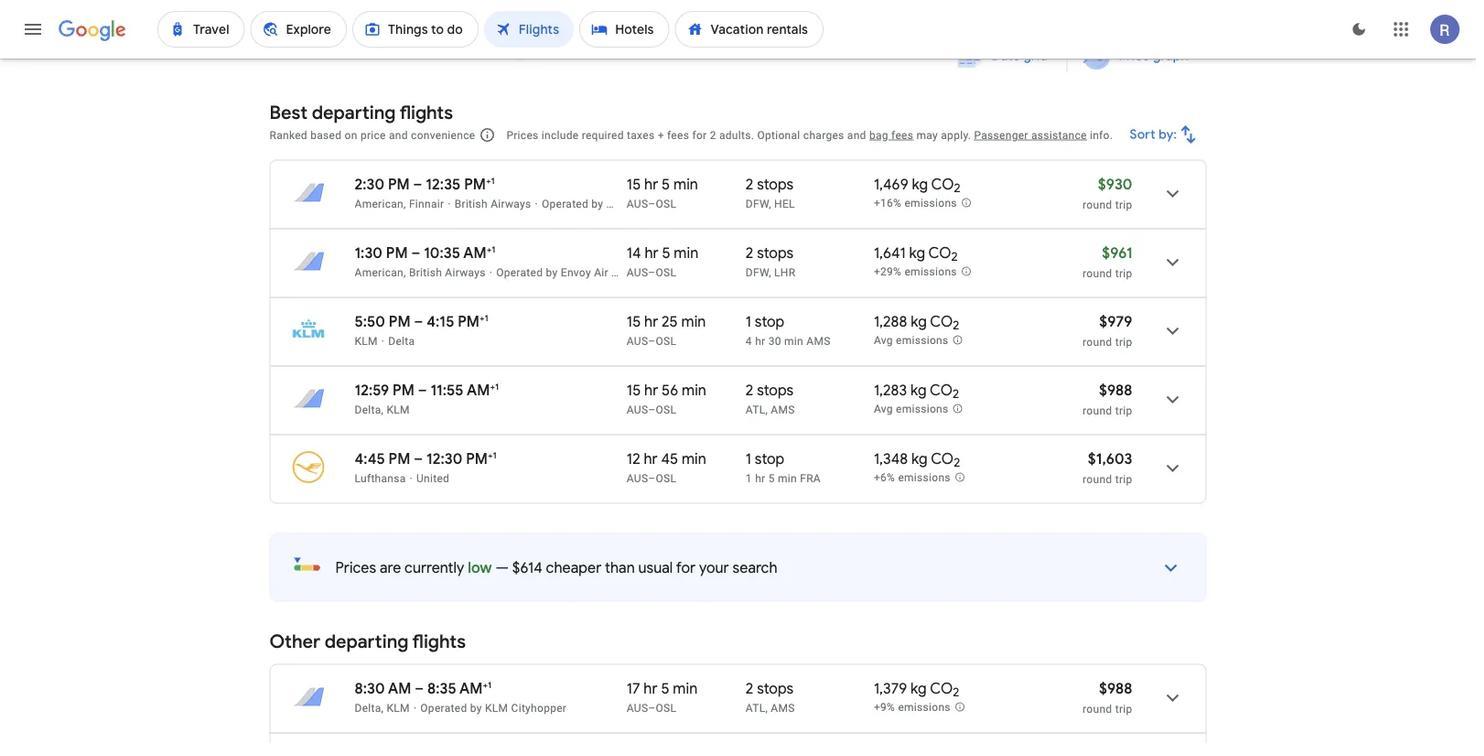 Task type: describe. For each thing, give the bounding box(es) containing it.
5 for 14 hr 5 min
[[662, 244, 671, 262]]

aus for 12 hr 45 min
[[627, 472, 649, 485]]

 image for 4:15 pm
[[382, 335, 385, 347]]

+ for 4:15 pm
[[480, 312, 485, 324]]

0 vertical spatial for
[[693, 129, 707, 141]]

prices include required taxes + fees for 2 adults. optional charges and bag fees may apply. passenger assistance
[[507, 129, 1088, 141]]

emissions for 1,288
[[897, 334, 949, 347]]

american, for 2:30
[[355, 197, 406, 210]]

2 down 4
[[746, 381, 754, 400]]

pm up lufthansa at the bottom left of the page
[[389, 450, 411, 468]]

2 inside 1,283 kg co 2
[[953, 387, 960, 402]]

learn more about ranking image
[[479, 127, 496, 143]]

pm up delta
[[389, 312, 411, 331]]

min inside the 1 stop 4 hr 30 min ams
[[785, 335, 804, 347]]

11:55
[[431, 381, 464, 400]]

sort by: button
[[1123, 113, 1207, 157]]

2 inside 1,288 kg co 2
[[954, 318, 960, 333]]

2 left adults.
[[710, 129, 717, 141]]

 image for 10:35 am
[[490, 266, 493, 279]]

cityhopper
[[511, 702, 567, 715]]

flights for best departing flights
[[400, 101, 453, 124]]

kg for 1,288
[[911, 312, 927, 331]]

min for 17 hr 5 min
[[673, 679, 698, 698]]

layover (1 of 1) is a 1 hr 5 min layover at frankfurt am main airport in frankfurt. element
[[746, 471, 865, 486]]

1,283 kg co 2
[[874, 381, 960, 402]]

, for 14 hr 5 min
[[769, 266, 772, 279]]

, for 15 hr 56 min
[[766, 403, 768, 416]]

4:45
[[355, 450, 385, 468]]

15 for 15 hr 56 min
[[627, 381, 641, 400]]

+9%
[[874, 702, 896, 714]]

Departure time: 4:45 PM. text field
[[355, 450, 411, 468]]

operated for 8:35 am
[[421, 702, 467, 715]]

– up "united"
[[414, 450, 423, 468]]

total duration 15 hr 25 min. element
[[627, 312, 746, 334]]

aus for 14 hr 5 min
[[627, 266, 649, 279]]

date grid
[[992, 48, 1049, 64]]

12:30
[[427, 450, 463, 468]]

$930
[[1099, 175, 1133, 194]]

1603 US dollars text field
[[1089, 450, 1133, 468]]

emissions for 1,379
[[899, 702, 951, 714]]

am for 8:35 am
[[460, 679, 483, 698]]

round for 1,379
[[1083, 703, 1113, 716]]

layover (1 of 2) is a 44 min layover at dallas/fort worth international airport in dallas. layover (2 of 2) is a 1 hr 5 min layover at heathrow airport in london. element
[[746, 265, 865, 280]]

Arrival time: 8:35 AM on  Sunday, February 4. text field
[[428, 679, 492, 698]]

17
[[627, 679, 641, 698]]

date
[[992, 48, 1021, 64]]

Arrival time: 12:30 PM on  Sunday, February 4. text field
[[427, 450, 497, 468]]

based
[[311, 129, 342, 141]]

Departure time: 2:30 PM. text field
[[355, 175, 410, 194]]

pm right the 12:59
[[393, 381, 415, 400]]

envoy
[[561, 266, 591, 279]]

klm down departure time: 8:30 am. text field
[[387, 702, 410, 715]]

price
[[1119, 48, 1150, 64]]

1 fees from the left
[[668, 129, 690, 141]]

klm down 5:50
[[355, 335, 378, 347]]

1,641
[[874, 244, 906, 262]]

passenger
[[975, 129, 1029, 141]]

lhr
[[775, 266, 796, 279]]

graph
[[1153, 48, 1189, 64]]

avg for 1,288
[[874, 334, 894, 347]]

leaves austin-bergstrom international airport at 8:30 am on saturday, february 3 and arrives at oslo airport at 8:35 am on sunday, february 4. element
[[355, 679, 492, 698]]

—
[[496, 559, 509, 577]]

air
[[594, 266, 609, 279]]

1 finnair from the left
[[409, 197, 444, 210]]

avg emissions for 1,283
[[874, 403, 949, 416]]

1 for 10:35 am
[[492, 244, 496, 255]]

– inside 17 hr 5 min aus – osl
[[649, 702, 656, 715]]

hel
[[775, 197, 796, 210]]

taxes
[[627, 129, 655, 141]]

– left 11:55 in the left bottom of the page
[[418, 381, 427, 400]]

ranked based on price and convenience
[[270, 129, 476, 141]]

aus for 15 hr 56 min
[[627, 403, 649, 416]]

kg for 1,469
[[912, 175, 929, 194]]

feb 3 – 10, 2024
[[407, 42, 504, 59]]

optional
[[758, 129, 801, 141]]

operated by envoy air as american eagle
[[496, 266, 707, 279]]

1 delta, klm from the top
[[355, 403, 410, 416]]

grid
[[1024, 48, 1049, 64]]

round for 1,641
[[1083, 267, 1113, 280]]

search
[[733, 559, 778, 577]]

1:30
[[355, 244, 383, 262]]

on
[[345, 129, 358, 141]]

ams for 1,379
[[771, 702, 795, 715]]

main content containing best departing flights
[[270, 26, 1207, 744]]

co for 1,283
[[930, 381, 953, 400]]

979 US dollars text field
[[1100, 312, 1133, 331]]

+29%
[[874, 266, 902, 279]]

– inside 15 hr 25 min aus – osl
[[649, 335, 656, 347]]

$979 round trip
[[1083, 312, 1133, 348]]

stops for 15 hr 5 min
[[757, 175, 794, 194]]

ams for 1,283
[[771, 403, 795, 416]]

1,288
[[874, 312, 908, 331]]

by for 8:35 am
[[470, 702, 482, 715]]

Departure time: 5:50 PM. text field
[[355, 312, 411, 331]]

$988 round trip for 1,283
[[1083, 381, 1133, 417]]

– inside 15 hr 5 min aus – osl
[[649, 197, 656, 210]]

operated by klm cityhopper
[[421, 702, 567, 715]]

min for 15 hr 56 min
[[682, 381, 707, 400]]

2 stops atl , ams for 15 hr 56 min
[[746, 381, 795, 416]]

passenger assistance button
[[975, 129, 1088, 141]]

min for 14 hr 5 min
[[674, 244, 699, 262]]

best departing flights
[[270, 101, 453, 124]]

reg
[[644, 197, 663, 210]]

layover (1 of 2) is a 1 hr 17 min layover at dallas/fort worth international airport in dallas. layover (2 of 2) is a 1 hr layover at helsinki airport in helsinki. element
[[746, 196, 865, 211]]

+16% emissions
[[874, 197, 958, 210]]

emissions for 1,469
[[905, 197, 958, 210]]

+29% emissions
[[874, 266, 958, 279]]

17 hr 5 min aus – osl
[[627, 679, 698, 715]]

osl for 12 hr 45 min
[[656, 472, 677, 485]]

round for 1,283
[[1083, 404, 1113, 417]]

dfw for 15 hr 5 min
[[746, 197, 769, 210]]

fra
[[801, 472, 821, 485]]

2 inside 2 stops dfw , hel
[[746, 175, 754, 194]]

operated for 10:35 am
[[496, 266, 543, 279]]

learn more about tracked prices image
[[379, 42, 396, 59]]

961 US dollars text field
[[1103, 244, 1133, 262]]

3 – 10,
[[433, 42, 470, 59]]

co for 1,288
[[931, 312, 954, 331]]

hr for 17 hr 5 min
[[644, 679, 658, 698]]

track prices
[[301, 42, 376, 59]]

– left 8:35
[[415, 679, 424, 698]]

min inside 1 stop 1 hr 5 min fra
[[778, 472, 798, 485]]

stops for 17 hr 5 min
[[757, 679, 794, 698]]

charges
[[804, 129, 845, 141]]

2024
[[473, 42, 504, 59]]

15 hr 5 min aus – osl
[[627, 175, 699, 210]]

sort
[[1131, 126, 1156, 143]]

15 for 15 hr 5 min
[[627, 175, 641, 194]]

flight details. leaves austin-bergstrom international airport at 5:50 pm on saturday, february 3 and arrives at oslo airport at 4:15 pm on sunday, february 4. image
[[1151, 309, 1195, 353]]

assistance
[[1032, 129, 1088, 141]]

layover (1 of 1) is a 4 hr 30 min layover at amsterdam airport schiphol in amsterdam. element
[[746, 334, 865, 348]]

min for 15 hr 5 min
[[674, 175, 699, 194]]

– left 12:35
[[414, 175, 423, 194]]

than
[[605, 559, 635, 577]]

flight details. leaves austin-bergstrom international airport at 1:30 pm on saturday, february 3 and arrives at oslo airport at 10:35 am on sunday, february 4. image
[[1151, 240, 1195, 284]]

best
[[270, 101, 308, 124]]

– inside the "15 hr 56 min aus – osl"
[[649, 403, 656, 416]]

total duration 17 hr 5 min. element
[[627, 679, 746, 701]]

atl for 17 hr 5 min
[[746, 702, 766, 715]]

1 and from the left
[[389, 129, 408, 141]]

hr for 15 hr 25 min
[[645, 312, 659, 331]]

$979
[[1100, 312, 1133, 331]]

1,379 kg co 2
[[874, 679, 960, 701]]

prices for prices include required taxes + fees for 2 adults. optional charges and bag fees may apply. passenger assistance
[[507, 129, 539, 141]]

hr for 15 hr 5 min
[[645, 175, 659, 194]]

pm up the american, finnair
[[388, 175, 410, 194]]

+9% emissions
[[874, 702, 951, 714]]

8:30
[[355, 679, 385, 698]]

kg for 1,641
[[910, 244, 926, 262]]

klm down departure time: 12:59 pm. text box
[[387, 403, 410, 416]]

feb
[[407, 42, 429, 59]]

osl for 17 hr 5 min
[[656, 702, 677, 715]]

layover (1 of 2) is a 1 hr 23 min layover at hartsfield-jackson atlanta international airport in atlanta. layover (2 of 2) is a 2 hr 15 min layover at amsterdam airport schiphol in amsterdam. element
[[746, 402, 865, 417]]

2 up layover (1 of 2) is a 4 hr layover at hartsfield-jackson atlanta international airport in atlanta. layover (2 of 2) is a 50 min layover at amsterdam airport schiphol in amsterdam. element
[[746, 679, 754, 698]]

+ for 11:55 am
[[490, 381, 495, 392]]

2 stops flight. element for 17 hr 5 min
[[746, 679, 794, 701]]

4
[[746, 335, 753, 347]]

2 inside 1,469 kg co 2
[[955, 181, 961, 196]]

56
[[662, 381, 679, 400]]

Arrival time: 11:55 AM on  Sunday, February 4. text field
[[431, 381, 499, 400]]

low
[[468, 559, 492, 577]]

delta
[[389, 335, 415, 347]]

united
[[417, 472, 450, 485]]

1 vertical spatial for
[[666, 197, 681, 210]]

lufthansa
[[355, 472, 406, 485]]

by for 12:35 pm
[[592, 197, 604, 210]]

8:35
[[428, 679, 457, 698]]

stop for 12 hr 45 min
[[755, 450, 785, 468]]

eagle
[[679, 266, 707, 279]]

1 stop flight. element for 15 hr 25 min
[[746, 312, 785, 334]]

hr inside 1 stop 1 hr 5 min fra
[[756, 472, 766, 485]]

american
[[627, 266, 676, 279]]

leaves austin-bergstrom international airport at 12:59 pm on saturday, february 3 and arrives at oslo airport at 11:55 am on sunday, february 4. element
[[355, 381, 499, 400]]

– left 4:15
[[414, 312, 423, 331]]

1,348
[[874, 450, 909, 468]]

$961
[[1103, 244, 1133, 262]]

american, for 1:30
[[355, 266, 406, 279]]

1,288 kg co 2
[[874, 312, 960, 333]]

1 stop 1 hr 5 min fra
[[746, 450, 821, 485]]

leaves austin-bergstrom international airport at 4:45 pm on saturday, february 3 and arrives at oslo airport at 12:30 pm on sunday, february 4. element
[[355, 450, 497, 468]]

leaves austin-bergstrom international airport at 5:50 pm on saturday, february 3 and arrives at oslo airport at 4:15 pm on sunday, february 4. element
[[355, 312, 489, 331]]

osl for 15 hr 56 min
[[656, 403, 677, 416]]

1 for 12:30 pm
[[493, 450, 497, 461]]

+ right taxes on the top of the page
[[658, 129, 665, 141]]

45
[[662, 450, 679, 468]]

– inside 14 hr 5 min aus – osl
[[649, 266, 656, 279]]

find the best price region
[[270, 26, 1207, 87]]

pm up british airways
[[464, 175, 486, 194]]

flights for other departing flights
[[413, 630, 466, 654]]

prices for prices are currently low — $614 cheaper than usual for your search
[[336, 559, 376, 577]]

main menu image
[[22, 18, 44, 40]]

15 hr 25 min aus – osl
[[627, 312, 706, 347]]

2 stops flight. element for 15 hr 5 min
[[746, 175, 794, 196]]

hr for 12 hr 45 min
[[644, 450, 658, 468]]

+ for 12:30 pm
[[488, 450, 493, 461]]

2 inside 1,379 kg co 2
[[953, 685, 960, 701]]

date grid button
[[945, 39, 1063, 72]]

trip for 1,348
[[1116, 473, 1133, 486]]

stop for 15 hr 25 min
[[755, 312, 785, 331]]

$1,603 round trip
[[1083, 450, 1133, 486]]

0 vertical spatial airways
[[491, 197, 532, 210]]

+ for 10:35 am
[[487, 244, 492, 255]]



Task type: vqa. For each thing, say whether or not it's contained in the screenshot.
departure time: 8:30 am. Text Box
yes



Task type: locate. For each thing, give the bounding box(es) containing it.
kg right 1,288
[[911, 312, 927, 331]]

am for 10:35 am
[[464, 244, 487, 262]]

2 stops dfw , lhr
[[746, 244, 796, 279]]

total duration 15 hr 5 min. element
[[627, 175, 746, 196]]

1 osl from the top
[[656, 197, 677, 210]]

0 horizontal spatial prices
[[336, 559, 376, 577]]

may
[[917, 129, 939, 141]]

atl down total duration 17 hr 5 min. element
[[746, 702, 766, 715]]

5 aus from the top
[[627, 472, 649, 485]]

emissions down 1,379 kg co 2
[[899, 702, 951, 714]]

4 trip from the top
[[1116, 404, 1133, 417]]

14 hr 5 min aus – osl
[[627, 244, 699, 279]]

1 15 from the top
[[627, 175, 641, 194]]

aus inside 17 hr 5 min aus – osl
[[627, 702, 649, 715]]

0 horizontal spatial and
[[389, 129, 408, 141]]

10:35
[[424, 244, 461, 262]]

1 atl from the top
[[746, 403, 766, 416]]

25
[[662, 312, 678, 331]]

0 vertical spatial $988 round trip
[[1083, 381, 1133, 417]]

min inside the "15 hr 56 min aus – osl"
[[682, 381, 707, 400]]

kg inside 1,469 kg co 2
[[912, 175, 929, 194]]

airways
[[491, 197, 532, 210], [445, 266, 486, 279]]

hr inside the "15 hr 56 min aus – osl"
[[645, 381, 659, 400]]

5:50
[[355, 312, 386, 331]]

1 american, from the top
[[355, 197, 406, 210]]

3 aus from the top
[[627, 335, 649, 347]]

aus inside the "15 hr 56 min aus – osl"
[[627, 403, 649, 416]]

2 stops flight. element for 14 hr 5 min
[[746, 244, 794, 265]]

1 stops from the top
[[757, 175, 794, 194]]

round inside $930 round trip
[[1083, 198, 1113, 211]]

, inside 2 stops dfw , lhr
[[769, 266, 772, 279]]

1 avg from the top
[[874, 334, 894, 347]]

min inside 12 hr 45 min aus – osl
[[682, 450, 707, 468]]

1 vertical spatial departing
[[325, 630, 409, 654]]

delta,
[[355, 403, 384, 416], [355, 702, 384, 715]]

by:
[[1160, 126, 1178, 143]]

usual
[[639, 559, 673, 577]]

emissions for 1,283
[[897, 403, 949, 416]]

1 right 12:30
[[493, 450, 497, 461]]

prices
[[507, 129, 539, 141], [336, 559, 376, 577]]

1 horizontal spatial by
[[546, 266, 558, 279]]

988 US dollars text field
[[1100, 381, 1133, 400]]

0 vertical spatial american,
[[355, 197, 406, 210]]

total duration 15 hr 56 min. element
[[627, 381, 746, 402]]

3 osl from the top
[[656, 335, 677, 347]]

dfw for 14 hr 5 min
[[746, 266, 769, 279]]

departing up 8:30
[[325, 630, 409, 654]]

3 round from the top
[[1083, 336, 1113, 348]]

1 horizontal spatial prices
[[507, 129, 539, 141]]

2 down adults.
[[746, 175, 754, 194]]

12
[[627, 450, 641, 468]]

change appearance image
[[1338, 7, 1382, 51]]

hr for 15 hr 56 min
[[645, 381, 659, 400]]

price
[[361, 129, 386, 141]]

osl
[[656, 197, 677, 210], [656, 266, 677, 279], [656, 335, 677, 347], [656, 403, 677, 416], [656, 472, 677, 485], [656, 702, 677, 715]]

2 vertical spatial operated
[[421, 702, 467, 715]]

stops up lhr at the right
[[757, 244, 794, 262]]

bag fees button
[[870, 129, 914, 141]]

1 vertical spatial $988 round trip
[[1083, 679, 1133, 716]]

delta, klm
[[355, 403, 410, 416], [355, 702, 410, 715]]

1 $988 round trip from the top
[[1083, 381, 1133, 417]]

aus inside 15 hr 5 min aus – osl
[[627, 197, 649, 210]]

1 trip from the top
[[1116, 198, 1133, 211]]

1 2 stops atl , ams from the top
[[746, 381, 795, 416]]

kg inside 1,379 kg co 2
[[911, 679, 927, 698]]

2 vertical spatial by
[[470, 702, 482, 715]]

american, finnair
[[355, 197, 444, 210]]

osl inside 15 hr 5 min aus – osl
[[656, 197, 677, 210]]

ams
[[807, 335, 831, 347], [771, 403, 795, 416], [771, 702, 795, 715]]

1,379
[[874, 679, 908, 698]]

12:35
[[426, 175, 461, 194]]

min inside 15 hr 25 min aus – osl
[[682, 312, 706, 331]]

1 vertical spatial  image
[[414, 702, 417, 715]]

– down total duration 15 hr 25 min. element in the top of the page
[[649, 335, 656, 347]]

aus for 15 hr 5 min
[[627, 197, 649, 210]]

kg inside 1,348 kg co 2
[[912, 450, 928, 468]]

am right "10:35" on the top of page
[[464, 244, 487, 262]]

2 round from the top
[[1083, 267, 1113, 280]]

flights
[[400, 101, 453, 124], [413, 630, 466, 654]]

2 $988 from the top
[[1100, 679, 1133, 698]]

kg inside 1,283 kg co 2
[[911, 381, 927, 400]]

kg inside 1,288 kg co 2
[[911, 312, 927, 331]]

$988 for 1,283
[[1100, 381, 1133, 400]]

– down 'total duration 15 hr 56 min.' element
[[649, 403, 656, 416]]

1 vertical spatial prices
[[336, 559, 376, 577]]

0 vertical spatial dfw
[[746, 197, 769, 210]]

1 inside '4:45 pm – 12:30 pm + 1'
[[493, 450, 497, 461]]

– right the as
[[649, 266, 656, 279]]

 image
[[410, 472, 413, 485], [414, 702, 417, 715]]

min
[[674, 175, 699, 194], [674, 244, 699, 262], [682, 312, 706, 331], [785, 335, 804, 347], [682, 381, 707, 400], [682, 450, 707, 468], [778, 472, 798, 485], [673, 679, 698, 698]]

co inside 1,283 kg co 2
[[930, 381, 953, 400]]

0 vertical spatial ams
[[807, 335, 831, 347]]

1 vertical spatial atl
[[746, 702, 766, 715]]

leaves austin-bergstrom international airport at 1:30 pm on saturday, february 3 and arrives at oslo airport at 10:35 am on sunday, february 4. element
[[355, 244, 496, 262]]

min inside 15 hr 5 min aus – osl
[[674, 175, 699, 194]]

5 round from the top
[[1083, 473, 1113, 486]]

co inside 1,288 kg co 2
[[931, 312, 954, 331]]

 image
[[490, 266, 493, 279], [382, 335, 385, 347]]

5
[[662, 175, 670, 194], [662, 244, 671, 262], [769, 472, 775, 485], [661, 679, 670, 698]]

8:30 am – 8:35 am + 1
[[355, 679, 492, 698]]

0 vertical spatial avg emissions
[[874, 334, 949, 347]]

5 inside 17 hr 5 min aus – osl
[[661, 679, 670, 698]]

aus inside 12 hr 45 min aus – osl
[[627, 472, 649, 485]]

1,283
[[874, 381, 908, 400]]

trip inside $961 round trip
[[1116, 267, 1133, 280]]

dfw left lhr at the right
[[746, 266, 769, 279]]

1 up the layover (1 of 1) is a 1 hr 5 min layover at frankfurt am main airport in frankfurt. element
[[746, 450, 752, 468]]

1 vertical spatial delta,
[[355, 702, 384, 715]]

0 horizontal spatial  image
[[382, 335, 385, 347]]

1 vertical spatial operated
[[496, 266, 543, 279]]

osl inside 12 hr 45 min aus – osl
[[656, 472, 677, 485]]

, for 17 hr 5 min
[[766, 702, 768, 715]]

2 vertical spatial ams
[[771, 702, 795, 715]]

1,348 kg co 2
[[874, 450, 961, 471]]

kg up +16% emissions
[[912, 175, 929, 194]]

$988 for 1,379
[[1100, 679, 1133, 698]]

emissions for 1,641
[[905, 266, 958, 279]]

dfw inside 2 stops dfw , lhr
[[746, 266, 769, 279]]

stop
[[755, 312, 785, 331], [755, 450, 785, 468]]

0 vertical spatial 1 stop flight. element
[[746, 312, 785, 334]]

2 stops flight. element
[[746, 175, 794, 196], [746, 244, 794, 265], [746, 381, 794, 402], [746, 679, 794, 701]]

1 vertical spatial avg
[[874, 403, 894, 416]]

$988 round trip up $1,603 text box
[[1083, 381, 1133, 417]]

, for 15 hr 5 min
[[769, 197, 772, 210]]

kg for 1,283
[[911, 381, 927, 400]]

aus for 17 hr 5 min
[[627, 702, 649, 715]]

emissions down 1,283 kg co 2
[[897, 403, 949, 416]]

1 for 4:15 pm
[[485, 312, 489, 324]]

1 stop flight. element
[[746, 312, 785, 334], [746, 450, 785, 471]]

2 vertical spatial 15
[[627, 381, 641, 400]]

1 inside the 1 stop 4 hr 30 min ams
[[746, 312, 752, 331]]

2 $988 round trip from the top
[[1083, 679, 1133, 716]]

1 stop flight. element for 12 hr 45 min
[[746, 450, 785, 471]]

dfw inside 2 stops dfw , hel
[[746, 197, 769, 210]]

5 osl from the top
[[656, 472, 677, 485]]

2:30 pm – 12:35 pm + 1
[[355, 175, 495, 194]]

1 vertical spatial flights
[[413, 630, 466, 654]]

2 and from the left
[[848, 129, 867, 141]]

flight details. leaves austin-bergstrom international airport at 2:30 pm on saturday, february 3 and arrives at oslo airport at 12:35 pm on sunday, february 4. image
[[1151, 172, 1195, 216]]

0 vertical spatial 2 stops atl , ams
[[746, 381, 795, 416]]

2 inside 2 stops dfw , lhr
[[746, 244, 754, 262]]

15 for 15 hr 25 min
[[627, 312, 641, 331]]

1 vertical spatial american,
[[355, 266, 406, 279]]

stop up the layover (1 of 1) is a 1 hr 5 min layover at frankfurt am main airport in frankfurt. element
[[755, 450, 785, 468]]

klm down arrival time: 8:35 am on  sunday, february 4. "text field"
[[485, 702, 508, 715]]

Departure time: 8:30 AM. text field
[[355, 679, 412, 698]]

trip
[[1116, 198, 1133, 211], [1116, 267, 1133, 280], [1116, 336, 1133, 348], [1116, 404, 1133, 417], [1116, 473, 1133, 486], [1116, 703, 1133, 716]]

co inside 1,348 kg co 2
[[931, 450, 954, 468]]

american, down 'departure time: 2:30 pm.' text field
[[355, 197, 406, 210]]

1 vertical spatial 1 stop flight. element
[[746, 450, 785, 471]]

co right 1,288
[[931, 312, 954, 331]]

am for 11:55 am
[[467, 381, 490, 400]]

15 inside 15 hr 5 min aus – osl
[[627, 175, 641, 194]]

0 vertical spatial stop
[[755, 312, 785, 331]]

2 up +16% emissions
[[955, 181, 961, 196]]

0 vertical spatial 15
[[627, 175, 641, 194]]

1 2 stops flight. element from the top
[[746, 175, 794, 196]]

by
[[592, 197, 604, 210], [546, 266, 558, 279], [470, 702, 482, 715]]

kg inside 1,641 kg co 2
[[910, 244, 926, 262]]

2 inside 1,348 kg co 2
[[954, 455, 961, 471]]

0 horizontal spatial finnair
[[409, 197, 444, 210]]

1 vertical spatial 2 stops atl , ams
[[746, 679, 795, 715]]

1 vertical spatial stop
[[755, 450, 785, 468]]

hr
[[645, 175, 659, 194], [645, 244, 659, 262], [645, 312, 659, 331], [756, 335, 766, 347], [645, 381, 659, 400], [644, 450, 658, 468], [756, 472, 766, 485], [644, 679, 658, 698]]

1 up 4
[[746, 312, 752, 331]]

kg for 1,379
[[911, 679, 927, 698]]

round inside $979 round trip
[[1083, 336, 1113, 348]]

0 vertical spatial avg
[[874, 334, 894, 347]]

2 horizontal spatial by
[[592, 197, 604, 210]]

trip down $988 text box
[[1116, 404, 1133, 417]]

1 stop from the top
[[755, 312, 785, 331]]

aus
[[627, 197, 649, 210], [627, 266, 649, 279], [627, 335, 649, 347], [627, 403, 649, 416], [627, 472, 649, 485], [627, 702, 649, 715]]

min left "fra"
[[778, 472, 798, 485]]

0 vertical spatial british
[[455, 197, 488, 210]]

apply.
[[942, 129, 972, 141]]

osl for 15 hr 5 min
[[656, 197, 677, 210]]

hr up the reg
[[645, 175, 659, 194]]

prices are currently low — $614 cheaper than usual for your search
[[336, 559, 778, 577]]

1 vertical spatial dfw
[[746, 266, 769, 279]]

 image for 4:45 pm
[[410, 472, 413, 485]]

prices
[[337, 42, 376, 59]]

bag
[[870, 129, 889, 141]]

0 vertical spatial  image
[[410, 472, 413, 485]]

2 dfw from the top
[[746, 266, 769, 279]]

15 inside 15 hr 25 min aus – osl
[[627, 312, 641, 331]]

1 vertical spatial british
[[409, 266, 442, 279]]

0 vertical spatial prices
[[507, 129, 539, 141]]

0 vertical spatial delta,
[[355, 403, 384, 416]]

5 right 17
[[661, 679, 670, 698]]

2 right 1,288
[[954, 318, 960, 333]]

15 up the 'operated by nordic reg for finnair' on the left of the page
[[627, 175, 641, 194]]

3 stops from the top
[[757, 381, 794, 400]]

hr inside 15 hr 5 min aus – osl
[[645, 175, 659, 194]]

 image down 8:30 am – 8:35 am + 1
[[414, 702, 417, 715]]

co inside 1,641 kg co 2
[[929, 244, 952, 262]]

6 osl from the top
[[656, 702, 677, 715]]

pm right 12:30
[[466, 450, 488, 468]]

14
[[627, 244, 641, 262]]

1 vertical spatial by
[[546, 266, 558, 279]]

trip for 1,641
[[1116, 267, 1133, 280]]

hr right 14
[[645, 244, 659, 262]]

hr inside the 1 stop 4 hr 30 min ams
[[756, 335, 766, 347]]

round inside the $1,603 round trip
[[1083, 473, 1113, 486]]

15 left "56" in the bottom left of the page
[[627, 381, 641, 400]]

Arrival time: 4:15 PM on  Sunday, February 4. text field
[[427, 312, 489, 331]]

1 inside 8:30 am – 8:35 am + 1
[[488, 679, 492, 691]]

and
[[389, 129, 408, 141], [848, 129, 867, 141]]

1 inside the 1:30 pm – 10:35 am + 1
[[492, 244, 496, 255]]

 image left delta
[[382, 335, 385, 347]]

kg
[[912, 175, 929, 194], [910, 244, 926, 262], [911, 312, 927, 331], [911, 381, 927, 400], [912, 450, 928, 468], [911, 679, 927, 698]]

1 horizontal spatial and
[[848, 129, 867, 141]]

+ right 4:15
[[480, 312, 485, 324]]

flight details. leaves austin-bergstrom international airport at 4:45 pm on saturday, february 3 and arrives at oslo airport at 12:30 pm on sunday, february 4. image
[[1151, 446, 1195, 490]]

osl for 15 hr 25 min
[[656, 335, 677, 347]]

1 inside 2:30 pm – 12:35 pm + 1
[[491, 175, 495, 186]]

1 vertical spatial  image
[[382, 335, 385, 347]]

0 horizontal spatial by
[[470, 702, 482, 715]]

pm right 4:15
[[458, 312, 480, 331]]

1 vertical spatial ams
[[771, 403, 795, 416]]

1,641 kg co 2
[[874, 244, 958, 265]]

2 fees from the left
[[892, 129, 914, 141]]

15 left 25 on the left of the page
[[627, 312, 641, 331]]

more details image
[[1150, 546, 1194, 590]]

1 inside 5:50 pm – 4:15 pm + 1
[[485, 312, 489, 324]]

co for 1,348
[[931, 450, 954, 468]]

emissions down 1,469 kg co 2
[[905, 197, 958, 210]]

operated for 12:35 pm
[[542, 197, 589, 210]]

– inside 12 hr 45 min aus – osl
[[649, 472, 656, 485]]

trip inside $930 round trip
[[1116, 198, 1133, 211]]

4 stops from the top
[[757, 679, 794, 698]]

finnair down total duration 15 hr 5 min. element
[[684, 197, 719, 210]]

0 vertical spatial departing
[[312, 101, 396, 124]]

min right 45
[[682, 450, 707, 468]]

1 vertical spatial airways
[[445, 266, 486, 279]]

1 horizontal spatial british
[[455, 197, 488, 210]]

1 dfw from the top
[[746, 197, 769, 210]]

finnair down leaves austin-bergstrom international airport at 2:30 pm on saturday, february 3 and arrives at oslo airport at 12:35 pm on sunday, february 4. element at the top left
[[409, 197, 444, 210]]

kg up +6% emissions
[[912, 450, 928, 468]]

+ for 8:35 am
[[483, 679, 488, 691]]

flights up 8:35
[[413, 630, 466, 654]]

osl inside 15 hr 25 min aus – osl
[[656, 335, 677, 347]]

stops up layover (1 of 2) is a 1 hr 23 min layover at hartsfield-jackson atlanta international airport in atlanta. layover (2 of 2) is a 2 hr 15 min layover at amsterdam airport schiphol in amsterdam. element
[[757, 381, 794, 400]]

osl down total duration 15 hr 5 min. element
[[656, 197, 677, 210]]

2 avg emissions from the top
[[874, 403, 949, 416]]

american,
[[355, 197, 406, 210], [355, 266, 406, 279]]

co up +9% emissions
[[931, 679, 953, 698]]

1 1 stop flight. element from the top
[[746, 312, 785, 334]]

3 trip from the top
[[1116, 336, 1133, 348]]

2 finnair from the left
[[684, 197, 719, 210]]

currently
[[405, 559, 465, 577]]

emissions for 1,348
[[899, 472, 951, 485]]

kg up +29% emissions at top
[[910, 244, 926, 262]]

osl inside 14 hr 5 min aus – osl
[[656, 266, 677, 279]]

5 inside 1 stop 1 hr 5 min fra
[[769, 472, 775, 485]]

pm
[[388, 175, 410, 194], [464, 175, 486, 194], [386, 244, 408, 262], [389, 312, 411, 331], [458, 312, 480, 331], [393, 381, 415, 400], [389, 450, 411, 468], [466, 450, 488, 468]]

convenience
[[411, 129, 476, 141]]

osl left "eagle"
[[656, 266, 677, 279]]

round for 1,469
[[1083, 198, 1113, 211]]

total duration 14 hr 5 min. element
[[627, 244, 746, 265]]

6 aus from the top
[[627, 702, 649, 715]]

0 vertical spatial $988
[[1100, 381, 1133, 400]]

hr inside 14 hr 5 min aus – osl
[[645, 244, 659, 262]]

hr inside 15 hr 25 min aus – osl
[[645, 312, 659, 331]]

min right "56" in the bottom left of the page
[[682, 381, 707, 400]]

kg for 1,348
[[912, 450, 928, 468]]

+ inside '4:45 pm – 12:30 pm + 1'
[[488, 450, 493, 461]]

hr left "56" in the bottom left of the page
[[645, 381, 659, 400]]

5 left "fra"
[[769, 472, 775, 485]]

stops up layover (1 of 2) is a 4 hr layover at hartsfield-jackson atlanta international airport in atlanta. layover (2 of 2) is a 50 min layover at amsterdam airport schiphol in amsterdam. element
[[757, 679, 794, 698]]

flight details. leaves austin-bergstrom international airport at 8:30 am on saturday, february 3 and arrives at oslo airport at 8:35 am on sunday, february 4. image
[[1151, 676, 1195, 720]]

aus down 12
[[627, 472, 649, 485]]

trip for 1,379
[[1116, 703, 1133, 716]]

+ inside 8:30 am – 8:35 am + 1
[[483, 679, 488, 691]]

0 vertical spatial by
[[592, 197, 604, 210]]

min inside 17 hr 5 min aus – osl
[[673, 679, 698, 698]]

american, british airways
[[355, 266, 486, 279]]

1 for 8:35 am
[[488, 679, 492, 691]]

2 aus from the top
[[627, 266, 649, 279]]

0 vertical spatial  image
[[490, 266, 493, 279]]

2 2 stops flight. element from the top
[[746, 244, 794, 265]]

15
[[627, 175, 641, 194], [627, 312, 641, 331], [627, 381, 641, 400]]

+ right 11:55 in the left bottom of the page
[[490, 381, 495, 392]]

2 stops dfw , hel
[[746, 175, 796, 210]]

930 US dollars text field
[[1099, 175, 1133, 194]]

$614
[[513, 559, 543, 577]]

hr right 12
[[644, 450, 658, 468]]

osl down total duration 17 hr 5 min. element
[[656, 702, 677, 715]]

0 horizontal spatial british
[[409, 266, 442, 279]]

2 trip from the top
[[1116, 267, 1133, 280]]

5 inside 15 hr 5 min aus – osl
[[662, 175, 670, 194]]

stops for 14 hr 5 min
[[757, 244, 794, 262]]

atl
[[746, 403, 766, 416], [746, 702, 766, 715]]

2 osl from the top
[[656, 266, 677, 279]]

departing up on
[[312, 101, 396, 124]]

co inside 1,379 kg co 2
[[931, 679, 953, 698]]

1 delta, from the top
[[355, 403, 384, 416]]

british airways
[[455, 197, 532, 210]]

finnair
[[409, 197, 444, 210], [684, 197, 719, 210]]

trip for 1,469
[[1116, 198, 1133, 211]]

Arrival time: 12:35 PM on  Sunday, February 4. text field
[[426, 175, 495, 194]]

osl inside the "15 hr 56 min aus – osl"
[[656, 403, 677, 416]]

osl down 45
[[656, 472, 677, 485]]

+6% emissions
[[874, 472, 951, 485]]

1,469
[[874, 175, 909, 194]]

osl down 25 on the left of the page
[[656, 335, 677, 347]]

operated by nordic reg for finnair
[[542, 197, 719, 210]]

1 vertical spatial $988
[[1100, 679, 1133, 698]]

Arrival time: 10:35 AM on  Sunday, February 4. text field
[[424, 244, 496, 262]]

round for 1,288
[[1083, 336, 1113, 348]]

– right nordic at the top of page
[[649, 197, 656, 210]]

trip inside $979 round trip
[[1116, 336, 1133, 348]]

1 horizontal spatial fees
[[892, 129, 914, 141]]

airways down arrival time: 10:35 am on  sunday, february 4. text field at top left
[[445, 266, 486, 279]]

avg down 1,283
[[874, 403, 894, 416]]

3 15 from the top
[[627, 381, 641, 400]]

1 aus from the top
[[627, 197, 649, 210]]

None search field
[[270, 0, 1207, 25]]

min for 15 hr 25 min
[[682, 312, 706, 331]]

stop inside 1 stop 1 hr 5 min fra
[[755, 450, 785, 468]]

emissions down 1,288 kg co 2
[[897, 334, 949, 347]]

4 aus from the top
[[627, 403, 649, 416]]

2 avg from the top
[[874, 403, 894, 416]]

6 trip from the top
[[1116, 703, 1133, 716]]

trip for 1,283
[[1116, 404, 1133, 417]]

kg up +9% emissions
[[911, 679, 927, 698]]

1 horizontal spatial finnair
[[684, 197, 719, 210]]

2 stops atl , ams for 17 hr 5 min
[[746, 679, 795, 715]]

co for 1,379
[[931, 679, 953, 698]]

flight details. leaves austin-bergstrom international airport at 12:59 pm on saturday, february 3 and arrives at oslo airport at 11:55 am on sunday, february 4. image
[[1151, 378, 1195, 422]]

trip down $979 text field
[[1116, 336, 1133, 348]]

stops for 15 hr 56 min
[[757, 381, 794, 400]]

2 inside 1,641 kg co 2
[[952, 249, 958, 265]]

are
[[380, 559, 401, 577]]

12 hr 45 min aus – osl
[[627, 450, 707, 485]]

stop inside the 1 stop 4 hr 30 min ams
[[755, 312, 785, 331]]

988 US dollars text field
[[1100, 679, 1133, 698]]

2 stop from the top
[[755, 450, 785, 468]]

2 15 from the top
[[627, 312, 641, 331]]

2 stops from the top
[[757, 244, 794, 262]]

and left bag
[[848, 129, 867, 141]]

trip down $930
[[1116, 198, 1133, 211]]

$961 round trip
[[1083, 244, 1133, 280]]

1 inside 12:59 pm – 11:55 am + 1
[[495, 381, 499, 392]]

operated down 8:35
[[421, 702, 467, 715]]

aus inside 14 hr 5 min aus – osl
[[627, 266, 649, 279]]

hr for 14 hr 5 min
[[645, 244, 659, 262]]

, inside 2 stops dfw , hel
[[769, 197, 772, 210]]

–
[[414, 175, 423, 194], [649, 197, 656, 210], [412, 244, 421, 262], [649, 266, 656, 279], [414, 312, 423, 331], [649, 335, 656, 347], [418, 381, 427, 400], [649, 403, 656, 416], [414, 450, 423, 468], [649, 472, 656, 485], [415, 679, 424, 698], [649, 702, 656, 715]]

5 trip from the top
[[1116, 473, 1133, 486]]

$1,603
[[1089, 450, 1133, 468]]

2 delta, klm from the top
[[355, 702, 410, 715]]

operated left nordic at the top of page
[[542, 197, 589, 210]]

total duration 12 hr 45 min. element
[[627, 450, 746, 471]]

layover (1 of 2) is a 4 hr layover at hartsfield-jackson atlanta international airport in atlanta. layover (2 of 2) is a 50 min layover at amsterdam airport schiphol in amsterdam. element
[[746, 701, 865, 716]]

1 vertical spatial 15
[[627, 312, 641, 331]]

4 2 stops flight. element from the top
[[746, 679, 794, 701]]

4 osl from the top
[[656, 403, 677, 416]]

am right 8:35
[[460, 679, 483, 698]]

+ inside 12:59 pm – 11:55 am + 1
[[490, 381, 495, 392]]

1 $988 from the top
[[1100, 381, 1133, 400]]

4 round from the top
[[1083, 404, 1113, 417]]

cheaper
[[546, 559, 602, 577]]

leaves austin-bergstrom international airport at 2:30 pm on saturday, february 3 and arrives at oslo airport at 12:35 pm on sunday, february 4. element
[[355, 175, 495, 194]]

other departing flights
[[270, 630, 466, 654]]

klm
[[355, 335, 378, 347], [387, 403, 410, 416], [387, 702, 410, 715], [485, 702, 508, 715]]

fees
[[668, 129, 690, 141], [892, 129, 914, 141]]

aus inside 15 hr 25 min aus – osl
[[627, 335, 649, 347]]

2:30
[[355, 175, 385, 194]]

0 vertical spatial atl
[[746, 403, 766, 416]]

price graph
[[1119, 48, 1189, 64]]

1 avg emissions from the top
[[874, 334, 949, 347]]

5:50 pm – 4:15 pm + 1
[[355, 312, 489, 331]]

atl for 15 hr 56 min
[[746, 403, 766, 416]]

12:59 pm – 11:55 am + 1
[[355, 381, 499, 400]]

ams inside the 1 stop 4 hr 30 min ams
[[807, 335, 831, 347]]

co inside 1,469 kg co 2
[[932, 175, 955, 194]]

by for 10:35 am
[[546, 266, 558, 279]]

hr inside 12 hr 45 min aus – osl
[[644, 450, 658, 468]]

hr inside 17 hr 5 min aus – osl
[[644, 679, 658, 698]]

atl up 1 stop 1 hr 5 min fra at right bottom
[[746, 403, 766, 416]]

avg for 1,283
[[874, 403, 894, 416]]

– down total duration 17 hr 5 min. element
[[649, 702, 656, 715]]

1 vertical spatial avg emissions
[[874, 403, 949, 416]]

$988 round trip for 1,379
[[1083, 679, 1133, 716]]

2 2 stops atl , ams from the top
[[746, 679, 795, 715]]

2 1 stop flight. element from the top
[[746, 450, 785, 471]]

osl inside 17 hr 5 min aus – osl
[[656, 702, 677, 715]]

trip down the $961
[[1116, 267, 1133, 280]]

– up american, british airways
[[412, 244, 421, 262]]

Departure time: 12:59 PM. text field
[[355, 381, 415, 400]]

trip inside the $1,603 round trip
[[1116, 473, 1133, 486]]

min for 12 hr 45 min
[[682, 450, 707, 468]]

Departure time: 1:30 PM. text field
[[355, 244, 408, 262]]

0 vertical spatial flights
[[400, 101, 453, 124]]

min right 30
[[785, 335, 804, 347]]

stops up the 'hel'
[[757, 175, 794, 194]]

1:30 pm – 10:35 am + 1
[[355, 244, 496, 262]]

2 vertical spatial for
[[677, 559, 696, 577]]

 image for 8:30 am
[[414, 702, 417, 715]]

your
[[699, 559, 729, 577]]

aus for 15 hr 25 min
[[627, 335, 649, 347]]

2 delta, from the top
[[355, 702, 384, 715]]

sort by:
[[1131, 126, 1178, 143]]

+ inside 5:50 pm – 4:15 pm + 1
[[480, 312, 485, 324]]

prices right learn more about ranking image
[[507, 129, 539, 141]]

min up "eagle"
[[674, 244, 699, 262]]

price graph button
[[1072, 39, 1204, 72]]

1 for 12:35 pm
[[491, 175, 495, 186]]

0 horizontal spatial fees
[[668, 129, 690, 141]]

2 atl from the top
[[746, 702, 766, 715]]

2 up +29% emissions at top
[[952, 249, 958, 265]]

15 inside the "15 hr 56 min aus – osl"
[[627, 381, 641, 400]]

3 2 stops flight. element from the top
[[746, 381, 794, 402]]

+ inside 2:30 pm – 12:35 pm + 1
[[486, 175, 491, 186]]

$988 left flight details. leaves austin-bergstrom international airport at 12:59 pm on saturday, february 3 and arrives at oslo airport at 11:55 am on sunday, february 4. image
[[1100, 381, 1133, 400]]

0 vertical spatial operated
[[542, 197, 589, 210]]

4:15
[[427, 312, 455, 331]]

0 horizontal spatial airways
[[445, 266, 486, 279]]

round inside $961 round trip
[[1083, 267, 1113, 280]]

1 for 11:55 am
[[495, 381, 499, 392]]

main content
[[270, 26, 1207, 744]]

5 for 15 hr 5 min
[[662, 175, 670, 194]]

1 stop 4 hr 30 min ams
[[746, 312, 831, 347]]

emissions down 1,641 kg co 2
[[905, 266, 958, 279]]

osl for 14 hr 5 min
[[656, 266, 677, 279]]

$988 left flight details. leaves austin-bergstrom international airport at 8:30 am on saturday, february 3 and arrives at oslo airport at 8:35 am on sunday, february 4. icon
[[1100, 679, 1133, 698]]

+ for 12:35 pm
[[486, 175, 491, 186]]

2 american, from the top
[[355, 266, 406, 279]]

pm right 1:30
[[386, 244, 408, 262]]

stops inside 2 stops dfw , hel
[[757, 175, 794, 194]]

6 round from the top
[[1083, 703, 1113, 716]]

5 inside 14 hr 5 min aus – osl
[[662, 244, 671, 262]]

1 horizontal spatial  image
[[490, 266, 493, 279]]

round down $930
[[1083, 198, 1113, 211]]

avg emissions down 1,288 kg co 2
[[874, 334, 949, 347]]

delta, down the 12:59
[[355, 403, 384, 416]]

aus down 14
[[627, 266, 649, 279]]

co for 1,641
[[929, 244, 952, 262]]

delta, klm down departure time: 12:59 pm. text box
[[355, 403, 410, 416]]

emissions
[[905, 197, 958, 210], [905, 266, 958, 279], [897, 334, 949, 347], [897, 403, 949, 416], [899, 472, 951, 485], [899, 702, 951, 714]]

1 left "fra"
[[746, 472, 753, 485]]

delta, down 8:30
[[355, 702, 384, 715]]

required
[[582, 129, 624, 141]]

round for 1,348
[[1083, 473, 1113, 486]]

0 vertical spatial delta, klm
[[355, 403, 410, 416]]

5 for 17 hr 5 min
[[661, 679, 670, 698]]

+ up british airways
[[486, 175, 491, 186]]

1 horizontal spatial airways
[[491, 197, 532, 210]]

+ inside the 1:30 pm – 10:35 am + 1
[[487, 244, 492, 255]]

1 round from the top
[[1083, 198, 1113, 211]]

min inside 14 hr 5 min aus – osl
[[674, 244, 699, 262]]

1 vertical spatial delta, klm
[[355, 702, 410, 715]]

stops inside 2 stops dfw , lhr
[[757, 244, 794, 262]]

am right 8:30
[[388, 679, 412, 698]]



